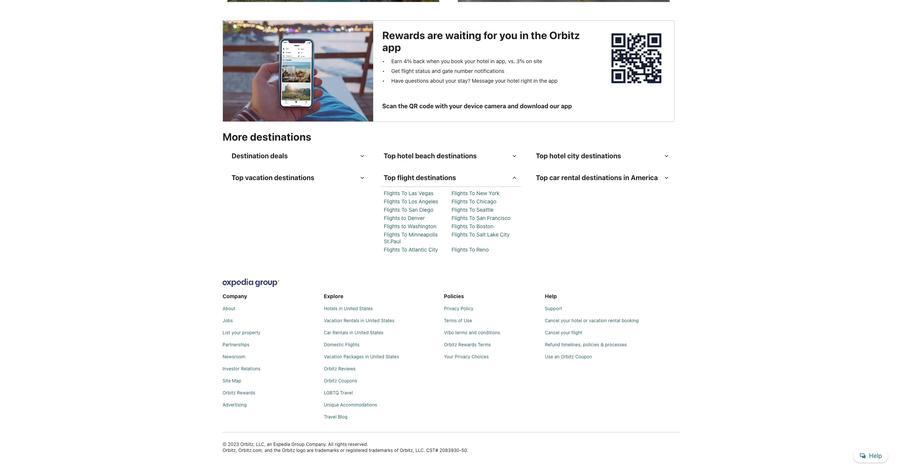 Task type: locate. For each thing, give the bounding box(es) containing it.
of
[[458, 318, 463, 324], [394, 448, 398, 454]]

trademarks
[[315, 448, 339, 454], [369, 448, 393, 454]]

1 horizontal spatial use
[[545, 355, 553, 360]]

top right small image
[[384, 152, 396, 160]]

0 vertical spatial city
[[500, 232, 510, 238]]

2 vacation from the top
[[324, 355, 342, 360]]

san down los
[[409, 207, 418, 213]]

orbitz coupons link
[[324, 379, 441, 385]]

rentals up car rentals in united states
[[344, 318, 359, 324]]

in
[[520, 29, 529, 42], [490, 58, 495, 65], [533, 78, 538, 84], [623, 174, 629, 182], [339, 306, 343, 312], [361, 318, 364, 324], [350, 330, 353, 336], [365, 355, 369, 360]]

list containing company
[[223, 276, 680, 424]]

1 horizontal spatial of
[[458, 318, 463, 324]]

2 vertical spatial flight
[[571, 330, 582, 336]]

vrbo terms and conditions link
[[444, 330, 542, 336]]

states down domestic flights link
[[386, 355, 399, 360]]

you for for
[[499, 29, 517, 42]]

0 horizontal spatial rental
[[561, 174, 580, 182]]

camera
[[484, 103, 506, 110]]

app inside have questions about your stay? message your hotel right in the app list item
[[548, 78, 558, 84]]

0 vertical spatial rewards
[[382, 29, 425, 42]]

rewards up your privacy choices
[[458, 342, 476, 348]]

scan
[[382, 103, 397, 110]]

1 vertical spatial app
[[548, 78, 558, 84]]

to
[[401, 190, 407, 197], [469, 190, 475, 197], [401, 199, 407, 205], [469, 199, 475, 205], [401, 207, 407, 213], [469, 207, 475, 213], [469, 215, 475, 222], [469, 223, 475, 230], [401, 232, 407, 238], [469, 232, 475, 238], [401, 247, 407, 253], [469, 247, 475, 253]]

states
[[359, 306, 373, 312], [381, 318, 394, 324], [370, 330, 383, 336], [386, 355, 399, 360]]

hotels in united states link
[[324, 306, 441, 312]]

vacation for vacation packages in united states
[[324, 355, 342, 360]]

0 vertical spatial san
[[409, 207, 418, 213]]

to left salt
[[469, 232, 475, 238]]

1 horizontal spatial you
[[499, 29, 517, 42]]

newsroom link
[[223, 355, 321, 361]]

to down flights to seattle "link"
[[469, 215, 475, 222]]

0 vertical spatial vacation
[[245, 174, 273, 182]]

flights to las vegas
[[384, 190, 433, 197]]

flight inside list item
[[401, 68, 414, 74]]

2 cancel from the top
[[545, 330, 559, 336]]

list containing support
[[545, 303, 680, 361]]

to down flights to los angeles link
[[401, 207, 407, 213]]

vrbo
[[444, 330, 454, 336]]

list for rewards are waiting for you in the orbitz app
[[382, 54, 592, 85]]

or down rights
[[340, 448, 345, 454]]

app up earn
[[382, 41, 401, 54]]

top inside 'dropdown button'
[[536, 174, 548, 182]]

trademarks down all
[[315, 448, 339, 454]]

to for flights to new york flights to los angeles
[[469, 190, 475, 197]]

use down "policy"
[[464, 318, 472, 324]]

trademarks right registered
[[369, 448, 393, 454]]

1 horizontal spatial city
[[500, 232, 510, 238]]

list for help
[[545, 303, 680, 361]]

rewards
[[382, 29, 425, 42], [458, 342, 476, 348], [237, 391, 255, 396]]

1 trademarks from the left
[[315, 448, 339, 454]]

vacation packages in united states
[[324, 355, 399, 360]]

to left chicago
[[469, 199, 475, 205]]

denver
[[408, 215, 425, 222]]

destinations inside 'dropdown button'
[[582, 174, 622, 182]]

0 horizontal spatial trademarks
[[315, 448, 339, 454]]

investor
[[223, 367, 240, 372]]

right
[[521, 78, 532, 84]]

salt
[[476, 232, 486, 238]]

hotel inside list item
[[507, 78, 519, 84]]

angeles
[[419, 199, 438, 205]]

1 vertical spatial are
[[307, 448, 314, 454]]

your up cancel your flight
[[561, 318, 570, 324]]

vacation inside list
[[589, 318, 607, 324]]

policies list item
[[444, 291, 542, 361]]

0 vertical spatial rentals
[[344, 318, 359, 324]]

top up flights to las vegas
[[384, 174, 396, 182]]

0 horizontal spatial an
[[267, 442, 272, 448]]

1 horizontal spatial are
[[427, 29, 443, 42]]

top for top vacation destinations
[[232, 174, 243, 182]]

list containing privacy policy
[[444, 303, 542, 361]]

to for flights to las vegas
[[401, 190, 407, 197]]

booking
[[622, 318, 639, 324]]

list containing earn 4% back when you book your hotel in app, vs. 3% on site
[[382, 54, 592, 85]]

1 cancel from the top
[[545, 318, 559, 324]]

city inside 'link'
[[428, 247, 438, 253]]

and right terms
[[469, 330, 477, 336]]

advertising link
[[223, 403, 321, 409]]

0 horizontal spatial use
[[464, 318, 472, 324]]

flight inside dropdown button
[[397, 174, 414, 182]]

to down flights to washington link
[[401, 232, 407, 238]]

small image inside top hotel city destinations dropdown button
[[663, 153, 670, 160]]

1 to from the top
[[401, 215, 406, 222]]

flights to chicago link
[[452, 199, 518, 205]]

2 to from the top
[[401, 223, 406, 230]]

0 horizontal spatial or
[[340, 448, 345, 454]]

and right camera
[[507, 103, 518, 110]]

1 vertical spatial vacation
[[324, 355, 342, 360]]

top left city
[[536, 152, 548, 160]]

or up refund timelines, policies & processes
[[583, 318, 588, 324]]

reno
[[476, 247, 489, 253]]

use down refund
[[545, 355, 553, 360]]

domestic flights link
[[324, 342, 441, 349]]

0 horizontal spatial of
[[394, 448, 398, 454]]

hotel up get flight status and gate number notifications list item
[[477, 58, 489, 65]]

2 horizontal spatial app
[[561, 103, 572, 110]]

message
[[472, 78, 494, 84]]

san
[[409, 207, 418, 213], [476, 215, 486, 222]]

an
[[554, 355, 560, 360], [267, 442, 272, 448]]

united down domestic flights link
[[370, 355, 384, 360]]

to inside 'flights to san francisco flights to washington'
[[401, 223, 406, 230]]

in up car rentals in united states
[[361, 318, 364, 324]]

1 vertical spatial travel
[[324, 415, 337, 420]]

united for vacation rentals in united states
[[366, 318, 380, 324]]

orbitz rewards terms
[[444, 342, 491, 348]]

about
[[223, 306, 235, 312]]

1 horizontal spatial rewards
[[382, 29, 425, 42]]

have questions about your stay? message your hotel right in the app list item
[[382, 78, 586, 85]]

and down llc,
[[265, 448, 272, 454]]

the inside rewards are waiting for you in the orbitz app
[[531, 29, 547, 42]]

to left atlantic
[[401, 247, 407, 253]]

hotel
[[477, 58, 489, 65], [507, 78, 519, 84], [397, 152, 414, 160], [549, 152, 566, 160], [571, 318, 582, 324]]

vegas
[[419, 190, 433, 197]]

vacation
[[324, 318, 342, 324], [324, 355, 342, 360]]

rewards inside company 'list item'
[[237, 391, 255, 396]]

to left los
[[401, 199, 407, 205]]

small image inside top vacation destinations dropdown button
[[359, 175, 366, 182]]

flights to boston flights to minneapolis st.paul
[[384, 223, 493, 245]]

the up site
[[531, 29, 547, 42]]

packages
[[344, 355, 364, 360]]

to left las
[[401, 190, 407, 197]]

0 vertical spatial you
[[499, 29, 517, 42]]

© 2023 orbitz, llc, an expedia group company. all rights reserved. orbitz, orbitz.com, and the orbitz logo are trademarks or registered trademarks of orbitz, llc. cst# 2083930-50.
[[223, 442, 468, 454]]

in inside 'dropdown button'
[[623, 174, 629, 182]]

diego
[[419, 207, 433, 213]]

1 vertical spatial an
[[267, 442, 272, 448]]

0 vertical spatial flight
[[401, 68, 414, 74]]

0 vertical spatial cancel
[[545, 318, 559, 324]]

travel down unique
[[324, 415, 337, 420]]

small image for top hotel city destinations
[[663, 153, 670, 160]]

rewards for orbitz rewards terms
[[458, 342, 476, 348]]

rental right car
[[561, 174, 580, 182]]

status
[[415, 68, 430, 74]]

1 vertical spatial san
[[476, 215, 486, 222]]

1 vertical spatial flight
[[397, 174, 414, 182]]

in left america
[[623, 174, 629, 182]]

small image for top vacation destinations
[[359, 175, 366, 182]]

0 vertical spatial are
[[427, 29, 443, 42]]

to for flights to reno
[[469, 247, 475, 253]]

the down expedia
[[274, 448, 281, 454]]

more destinations region
[[218, 127, 679, 263]]

rewards inside policies list item
[[458, 342, 476, 348]]

orbitz inside © 2023 orbitz, llc, an expedia group company. all rights reserved. orbitz, orbitz.com, and the orbitz logo are trademarks or registered trademarks of orbitz, llc. cst# 2083930-50.
[[282, 448, 295, 454]]

about
[[430, 78, 444, 84]]

are down company.
[[307, 448, 314, 454]]

orbitz, down 2023
[[223, 448, 237, 454]]

qr
[[409, 103, 418, 110]]

travel down coupons
[[340, 391, 353, 396]]

orbitz inside policies list item
[[444, 342, 457, 348]]

and inside © 2023 orbitz, llc, an expedia group company. all rights reserved. orbitz, orbitz.com, and the orbitz logo are trademarks or registered trademarks of orbitz, llc. cst# 2083930-50.
[[265, 448, 272, 454]]

to
[[401, 215, 406, 222], [401, 223, 406, 230]]

0 horizontal spatial city
[[428, 247, 438, 253]]

your down notifications
[[495, 78, 506, 84]]

to inside the flights to seattle flights to denver
[[469, 207, 475, 213]]

vacation down domestic
[[324, 355, 342, 360]]

flights to denver link
[[384, 215, 450, 222]]

to left seattle
[[469, 207, 475, 213]]

city right atlantic
[[428, 247, 438, 253]]

2 horizontal spatial orbitz,
[[400, 448, 414, 454]]

chicago
[[476, 199, 496, 205]]

0 horizontal spatial rewards
[[237, 391, 255, 396]]

3%
[[516, 58, 525, 65]]

to left new
[[469, 190, 475, 197]]

0 vertical spatial to
[[401, 215, 406, 222]]

top down the destination
[[232, 174, 243, 182]]

flights to san diego link
[[384, 207, 450, 214]]

your up timelines,
[[561, 330, 570, 336]]

orbitz, up orbitz.com,
[[240, 442, 255, 448]]

the
[[531, 29, 547, 42], [539, 78, 547, 84], [398, 103, 408, 110], [274, 448, 281, 454]]

states down hotels in united states link
[[381, 318, 394, 324]]

rentals for vacation
[[344, 318, 359, 324]]

states up vacation rentals in united states
[[359, 306, 373, 312]]

your up number
[[465, 58, 475, 65]]

in left "app,"
[[490, 58, 495, 65]]

hotel up cancel your flight
[[571, 318, 582, 324]]

the right "right"
[[539, 78, 547, 84]]

top for top flight destinations
[[384, 174, 396, 182]]

0 horizontal spatial are
[[307, 448, 314, 454]]

1 vertical spatial or
[[340, 448, 345, 454]]

an inside © 2023 orbitz, llc, an expedia group company. all rights reserved. orbitz, orbitz.com, and the orbitz logo are trademarks or registered trademarks of orbitz, llc. cst# 2083930-50.
[[267, 442, 272, 448]]

0 horizontal spatial vacation
[[245, 174, 273, 182]]

1 vertical spatial rewards
[[458, 342, 476, 348]]

city right lake
[[500, 232, 510, 238]]

vacation down hotels
[[324, 318, 342, 324]]

terms up choices
[[478, 342, 491, 348]]

destinations
[[250, 131, 311, 143], [437, 152, 477, 160], [581, 152, 621, 160], [274, 174, 314, 182], [416, 174, 456, 182], [582, 174, 622, 182]]

privacy policy
[[444, 306, 473, 312]]

use an orbitz coupon link
[[545, 355, 680, 361]]

flight
[[401, 68, 414, 74], [397, 174, 414, 182], [571, 330, 582, 336]]

list
[[382, 54, 592, 85], [223, 276, 680, 424], [223, 303, 321, 409], [324, 303, 441, 421], [444, 303, 542, 361], [545, 303, 680, 361]]

the inside list item
[[539, 78, 547, 84]]

vacation
[[245, 174, 273, 182], [589, 318, 607, 324]]

1 vertical spatial of
[[394, 448, 398, 454]]

destinations up deals
[[250, 131, 311, 143]]

orbitz inside help list item
[[561, 355, 574, 360]]

1 horizontal spatial vacation
[[589, 318, 607, 324]]

small image inside the top car rental destinations in america 'dropdown button'
[[663, 175, 670, 182]]

1 vertical spatial rentals
[[333, 330, 348, 336]]

united up vacation rentals in united states
[[344, 306, 358, 312]]

car
[[549, 174, 560, 182]]

0 vertical spatial of
[[458, 318, 463, 324]]

cancel for cancel your hotel or vacation rental booking
[[545, 318, 559, 324]]

app right our
[[561, 103, 572, 110]]

united down hotels in united states link
[[366, 318, 380, 324]]

coupon
[[575, 355, 592, 360]]

states down vacation rentals in united states link
[[370, 330, 383, 336]]

rewards down map
[[237, 391, 255, 396]]

car rentals in united states
[[324, 330, 383, 336]]

of up terms
[[458, 318, 463, 324]]

top for top hotel city destinations
[[536, 152, 548, 160]]

with
[[435, 103, 448, 110]]

1 vertical spatial terms
[[478, 342, 491, 348]]

0 vertical spatial use
[[464, 318, 472, 324]]

2 horizontal spatial rewards
[[458, 342, 476, 348]]

4%
[[404, 58, 412, 65]]

destinations down top hotel city destinations dropdown button
[[582, 174, 622, 182]]

orbitz, left llc.
[[400, 448, 414, 454]]

an down refund
[[554, 355, 560, 360]]

flights inside flights to reno link
[[452, 247, 468, 253]]

are inside rewards are waiting for you in the orbitz app
[[427, 29, 443, 42]]

app
[[382, 41, 401, 54], [548, 78, 558, 84], [561, 103, 572, 110]]

domestic
[[324, 342, 344, 348]]

list containing hotels in united states
[[324, 303, 441, 421]]

destinations up "top flight destinations" dropdown button
[[437, 152, 477, 160]]

and inside get flight status and gate number notifications list item
[[432, 68, 441, 74]]

expedia
[[273, 442, 290, 448]]

orbitz reviews link
[[324, 367, 441, 373]]

0 vertical spatial rental
[[561, 174, 580, 182]]

hotel inside "list item"
[[477, 58, 489, 65]]

the left the qr in the top of the page
[[398, 103, 408, 110]]

rentals up 'domestic flights'
[[333, 330, 348, 336]]

top car rental destinations in america
[[536, 174, 658, 182]]

you inside "list item"
[[441, 58, 450, 65]]

0 vertical spatial privacy
[[444, 306, 459, 312]]

united for car rentals in united states
[[355, 330, 369, 336]]

to for flights to san francisco flights to washington
[[469, 215, 475, 222]]

an right llc,
[[267, 442, 272, 448]]

1 vertical spatial rental
[[608, 318, 620, 324]]

privacy down orbitz rewards terms
[[455, 355, 470, 360]]

flights to reno link
[[452, 247, 518, 254]]

privacy down "policies"
[[444, 306, 459, 312]]

1 horizontal spatial app
[[548, 78, 558, 84]]

you inside rewards are waiting for you in the orbitz app
[[499, 29, 517, 42]]

coupons
[[338, 379, 357, 384]]

flight up flights to las vegas
[[397, 174, 414, 182]]

in up 3%
[[520, 29, 529, 42]]

to left "denver" on the left top
[[401, 215, 406, 222]]

small image inside top hotel beach destinations dropdown button
[[511, 153, 518, 160]]

1 vertical spatial vacation
[[589, 318, 607, 324]]

destination deals
[[232, 152, 288, 160]]

top left car
[[536, 174, 548, 182]]

list for company
[[223, 303, 321, 409]]

0 vertical spatial app
[[382, 41, 401, 54]]

0 horizontal spatial app
[[382, 41, 401, 54]]

0 horizontal spatial san
[[409, 207, 418, 213]]

to up flights to salt lake city
[[469, 223, 475, 230]]

orbitz,
[[240, 442, 255, 448], [223, 448, 237, 454], [400, 448, 414, 454]]

and
[[432, 68, 441, 74], [507, 103, 518, 110], [469, 330, 477, 336], [265, 448, 272, 454]]

in right "right"
[[533, 78, 538, 84]]

san down flights to seattle "link"
[[476, 215, 486, 222]]

flights to seattle link
[[452, 207, 518, 214]]

vacation down support link
[[589, 318, 607, 324]]

1 vertical spatial to
[[401, 223, 406, 230]]

1 vertical spatial cancel
[[545, 330, 559, 336]]

support link
[[545, 306, 680, 312]]

to for flights to atlantic city
[[401, 247, 407, 253]]

or inside © 2023 orbitz, llc, an expedia group company. all rights reserved. orbitz, orbitz.com, and the orbitz logo are trademarks or registered trademarks of orbitz, llc. cst# 2083930-50.
[[340, 448, 345, 454]]

rental down support link
[[608, 318, 620, 324]]

cancel down support
[[545, 318, 559, 324]]

united down vacation rentals in united states
[[355, 330, 369, 336]]

your right 'with'
[[449, 103, 462, 110]]

1 vertical spatial city
[[428, 247, 438, 253]]

are up when
[[427, 29, 443, 42]]

1 horizontal spatial trademarks
[[369, 448, 393, 454]]

flight down 4%
[[401, 68, 414, 74]]

washington
[[408, 223, 436, 230]]

atlantic
[[409, 247, 427, 253]]

to left reno
[[469, 247, 475, 253]]

cancel up refund
[[545, 330, 559, 336]]

earn 4% back when you book your hotel in app, vs. 3% on site
[[391, 58, 542, 65]]

1 horizontal spatial san
[[476, 215, 486, 222]]

0 vertical spatial or
[[583, 318, 588, 324]]

1 vacation from the top
[[324, 318, 342, 324]]

you right the 'for'
[[499, 29, 517, 42]]

0 vertical spatial vacation
[[324, 318, 342, 324]]

top for top hotel beach destinations
[[384, 152, 396, 160]]

site
[[533, 58, 542, 65]]

number
[[454, 68, 473, 74]]

flight for top
[[397, 174, 414, 182]]

1 vertical spatial use
[[545, 355, 553, 360]]

your
[[465, 58, 475, 65], [445, 78, 456, 84], [495, 78, 506, 84], [449, 103, 462, 110], [561, 318, 570, 324], [232, 330, 241, 336], [561, 330, 570, 336]]

app inside rewards are waiting for you in the orbitz app
[[382, 41, 401, 54]]

list containing about
[[223, 303, 321, 409]]

to inside 'link'
[[401, 247, 407, 253]]

to for flights to chicago flights to san diego
[[469, 199, 475, 205]]

flights to washington link
[[384, 223, 450, 230]]

2 vertical spatial rewards
[[237, 391, 255, 396]]

2 vertical spatial app
[[561, 103, 572, 110]]

small image inside "top flight destinations" dropdown button
[[511, 175, 518, 182]]

1 horizontal spatial an
[[554, 355, 560, 360]]

1 horizontal spatial rental
[[608, 318, 620, 324]]

your inside "list item"
[[465, 58, 475, 65]]

your right the "list" at the left of page
[[232, 330, 241, 336]]

you up gate
[[441, 58, 450, 65]]

logo
[[296, 448, 306, 454]]

1 horizontal spatial or
[[583, 318, 588, 324]]

1 vertical spatial you
[[441, 58, 450, 65]]

in inside "list item"
[[490, 58, 495, 65]]

0 horizontal spatial you
[[441, 58, 450, 65]]

1 horizontal spatial travel
[[340, 391, 353, 396]]

los
[[409, 199, 417, 205]]

the inside © 2023 orbitz, llc, an expedia group company. all rights reserved. orbitz, orbitz.com, and the orbitz logo are trademarks or registered trademarks of orbitz, llc. cst# 2083930-50.
[[274, 448, 281, 454]]

terms up vrbo
[[444, 318, 457, 324]]

flight up timelines,
[[571, 330, 582, 336]]

and up about
[[432, 68, 441, 74]]

0 vertical spatial terms
[[444, 318, 457, 324]]

to inside 'flights to san francisco flights to washington'
[[469, 215, 475, 222]]

or inside list
[[583, 318, 588, 324]]

small image
[[511, 153, 518, 160], [663, 153, 670, 160], [359, 175, 366, 182], [511, 175, 518, 182], [663, 175, 670, 182]]

1 horizontal spatial terms
[[478, 342, 491, 348]]

0 horizontal spatial orbitz,
[[223, 448, 237, 454]]

of inside policies list item
[[458, 318, 463, 324]]

travel blog link
[[324, 415, 441, 421]]

0 vertical spatial an
[[554, 355, 560, 360]]



Task type: describe. For each thing, give the bounding box(es) containing it.
earn 4% back when you book your hotel in app, vs. 3% on site list item
[[382, 58, 586, 65]]

company list item
[[223, 291, 321, 409]]

hotel left city
[[549, 152, 566, 160]]

help
[[545, 294, 557, 300]]

timelines,
[[561, 342, 582, 348]]

flights to salt lake city
[[452, 232, 510, 238]]

lgbtq travel link
[[324, 391, 441, 397]]

flights to san francisco flights to washington
[[384, 215, 511, 230]]

2 trademarks from the left
[[369, 448, 393, 454]]

list
[[223, 330, 230, 336]]

to for flights to salt lake city
[[469, 232, 475, 238]]

0 horizontal spatial terms
[[444, 318, 457, 324]]

llc,
[[256, 442, 266, 448]]

are inside © 2023 orbitz, llc, an expedia group company. all rights reserved. orbitz, orbitz.com, and the orbitz logo are trademarks or registered trademarks of orbitz, llc. cst# 2083930-50.
[[307, 448, 314, 454]]

reviews
[[338, 367, 356, 372]]

car
[[324, 330, 331, 336]]

flights to seattle flights to denver
[[384, 207, 493, 222]]

expedia group logo image
[[223, 279, 279, 288]]

0 vertical spatial travel
[[340, 391, 353, 396]]

new
[[476, 190, 487, 197]]

orbitz rewards
[[223, 391, 255, 396]]

when
[[426, 58, 439, 65]]

destinations up the top car rental destinations in america 'dropdown button'
[[581, 152, 621, 160]]

cancel your hotel or vacation rental booking link
[[545, 318, 680, 324]]

get flight status and gate number notifications list item
[[382, 68, 586, 75]]

small image for top car rental destinations in america
[[663, 175, 670, 182]]

your inside company 'list item'
[[232, 330, 241, 336]]

francisco
[[487, 215, 511, 222]]

san inside 'flights to san francisco flights to washington'
[[476, 215, 486, 222]]

advertising
[[223, 403, 247, 408]]

rewards inside rewards are waiting for you in the orbitz app
[[382, 29, 425, 42]]

flights to boston link
[[452, 223, 518, 230]]

download
[[520, 103, 548, 110]]

flights to atlantic city
[[384, 247, 438, 253]]

to inside the flights to seattle flights to denver
[[401, 215, 406, 222]]

map
[[232, 379, 241, 384]]

privacy inside "link"
[[444, 306, 459, 312]]

flight for get
[[401, 68, 414, 74]]

st.paul
[[384, 239, 401, 245]]

flights inside flights to salt lake city link
[[452, 232, 468, 238]]

50.
[[461, 448, 468, 454]]

use inside policies list item
[[464, 318, 472, 324]]

explore
[[324, 294, 343, 300]]

policies
[[583, 342, 599, 348]]

cancel your flight
[[545, 330, 582, 336]]

top for top car rental destinations in america
[[536, 174, 548, 182]]

destinations up vegas
[[416, 174, 456, 182]]

top flight destinations
[[384, 174, 456, 182]]

lgbtq travel
[[324, 391, 353, 396]]

use inside help list item
[[545, 355, 553, 360]]

rentals for car
[[333, 330, 348, 336]]

orbitz rewards link
[[223, 391, 321, 397]]

rental inside list
[[608, 318, 620, 324]]

minneapolis
[[409, 232, 438, 238]]

small image for top flight destinations
[[511, 175, 518, 182]]

flights inside domestic flights link
[[345, 342, 359, 348]]

partnerships link
[[223, 342, 321, 349]]

explore list item
[[324, 291, 441, 421]]

app for have questions about your stay? message your hotel right in the app
[[548, 78, 558, 84]]

in inside list item
[[533, 78, 538, 84]]

deals
[[270, 152, 288, 160]]

hotel inside help list item
[[571, 318, 582, 324]]

hotels
[[324, 306, 338, 312]]

list for explore
[[324, 303, 441, 421]]

hotels in united states
[[324, 306, 373, 312]]

have
[[391, 78, 404, 84]]

vrbo terms and conditions
[[444, 330, 500, 336]]

1 vertical spatial privacy
[[455, 355, 470, 360]]

terms
[[455, 330, 467, 336]]

jobs
[[223, 318, 233, 324]]

waiting
[[445, 29, 481, 42]]

app for scan the qr code with your device camera and download our app
[[561, 103, 572, 110]]

seattle
[[476, 207, 493, 213]]

an inside use an orbitz coupon link
[[554, 355, 560, 360]]

rental inside 'dropdown button'
[[561, 174, 580, 182]]

terms of use link
[[444, 318, 542, 324]]

flights to minneapolis st.paul link
[[384, 232, 450, 245]]

lake
[[487, 232, 499, 238]]

rewards for orbitz rewards
[[237, 391, 255, 396]]

in down vacation rentals in united states
[[350, 330, 353, 336]]

flights inside flights to las vegas link
[[384, 190, 400, 197]]

relations
[[241, 367, 260, 372]]

destinations down the destination deals "dropdown button"
[[274, 174, 314, 182]]

top hotel city destinations
[[536, 152, 621, 160]]

san inside flights to chicago flights to san diego
[[409, 207, 418, 213]]

states for car rentals in united states
[[370, 330, 383, 336]]

about link
[[223, 306, 321, 312]]

to for flights to seattle flights to denver
[[469, 207, 475, 213]]

flights to san francisco link
[[452, 215, 518, 222]]

united for vacation packages in united states
[[370, 355, 384, 360]]

refund timelines, policies & processes
[[545, 342, 627, 348]]

city
[[567, 152, 579, 160]]

top hotel beach destinations
[[384, 152, 477, 160]]

unique accommodations link
[[324, 403, 441, 409]]

in inside rewards are waiting for you in the orbitz app
[[520, 29, 529, 42]]

help list item
[[545, 291, 680, 361]]

vs.
[[508, 58, 515, 65]]

small image for top hotel beach destinations
[[511, 153, 518, 160]]

group
[[291, 442, 304, 448]]

hotel left beach
[[397, 152, 414, 160]]

flight inside help list item
[[571, 330, 582, 336]]

&
[[601, 342, 604, 348]]

earn
[[391, 58, 402, 65]]

device
[[464, 103, 483, 110]]

top vacation destinations
[[232, 174, 314, 182]]

2083930-
[[439, 448, 461, 454]]

conditions
[[478, 330, 500, 336]]

america
[[631, 174, 658, 182]]

1 horizontal spatial orbitz,
[[240, 442, 255, 448]]

orbitz inside rewards are waiting for you in the orbitz app
[[549, 29, 580, 42]]

qr code image
[[607, 30, 665, 88]]

small image
[[359, 153, 366, 160]]

0 horizontal spatial travel
[[324, 415, 337, 420]]

states for vacation packages in united states
[[386, 355, 399, 360]]

and inside vrbo terms and conditions link
[[469, 330, 477, 336]]

all
[[328, 442, 333, 448]]

unique accommodations
[[324, 403, 377, 408]]

blog
[[338, 415, 347, 420]]

flights to new york link
[[452, 190, 518, 197]]

travel blog
[[324, 415, 347, 420]]

orbitz coupons
[[324, 379, 357, 384]]

site
[[223, 379, 231, 384]]

in right packages
[[365, 355, 369, 360]]

site map
[[223, 379, 241, 384]]

flights to salt lake city link
[[452, 232, 518, 239]]

cancel for cancel your flight
[[545, 330, 559, 336]]

back
[[413, 58, 425, 65]]

flights inside flights to atlantic city 'link'
[[384, 247, 400, 253]]

vacation for vacation rentals in united states
[[324, 318, 342, 324]]

code
[[419, 103, 434, 110]]

beach
[[415, 152, 435, 160]]

list for policies
[[444, 303, 542, 361]]

policies
[[444, 294, 464, 300]]

to for flights to boston flights to minneapolis st.paul
[[469, 223, 475, 230]]

orbitz inside company 'list item'
[[223, 391, 236, 396]]

your down get flight status and gate number notifications
[[445, 78, 456, 84]]

in right hotels
[[339, 306, 343, 312]]

vacation inside dropdown button
[[245, 174, 273, 182]]

rewards are waiting for you in the orbitz app region
[[382, 29, 592, 113]]

states for vacation rentals in united states
[[381, 318, 394, 324]]

partnerships
[[223, 342, 249, 348]]

cst#
[[426, 448, 438, 454]]

orbitz reviews
[[324, 367, 356, 372]]

destination
[[232, 152, 269, 160]]

questions
[[405, 78, 429, 84]]

of inside © 2023 orbitz, llc, an expedia group company. all rights reserved. orbitz, orbitz.com, and the orbitz logo are trademarks or registered trademarks of orbitz, llc. cst# 2083930-50.
[[394, 448, 398, 454]]

flights to las vegas link
[[384, 190, 450, 197]]

your
[[444, 355, 453, 360]]

you for when
[[441, 58, 450, 65]]

privacy policy link
[[444, 306, 542, 312]]

company
[[223, 294, 247, 300]]



Task type: vqa. For each thing, say whether or not it's contained in the screenshot.
third directional icon from the left
no



